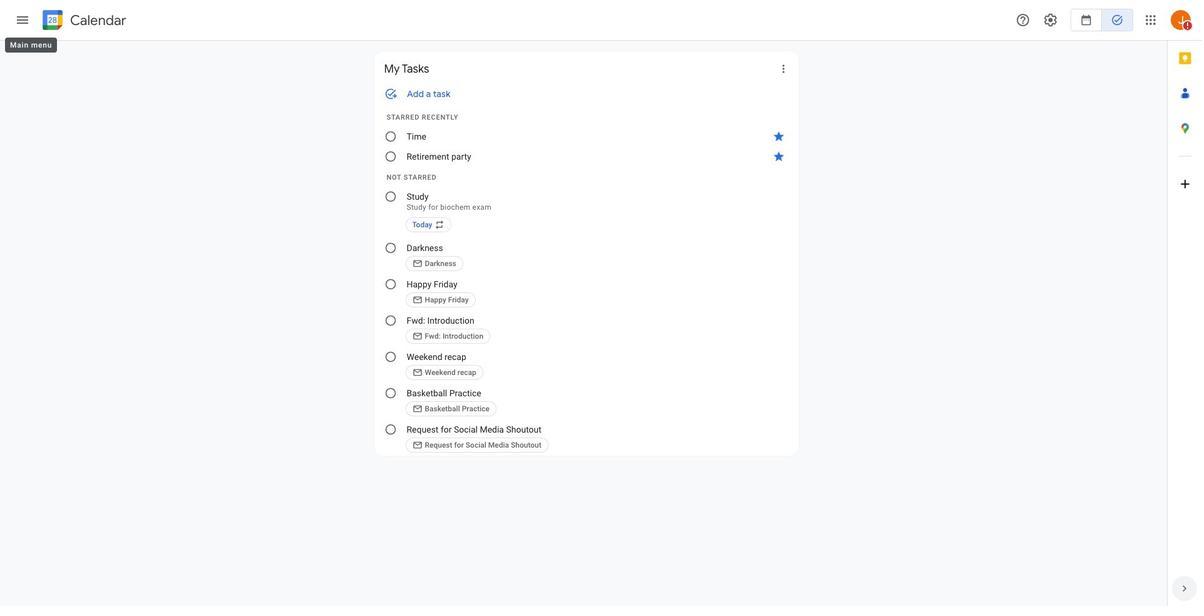 Task type: describe. For each thing, give the bounding box(es) containing it.
calendar element
[[40, 8, 126, 35]]

tasks sidebar image
[[15, 13, 30, 28]]

heading inside the "calendar" element
[[68, 13, 126, 28]]



Task type: vqa. For each thing, say whether or not it's contained in the screenshot.
'February 26' element
no



Task type: locate. For each thing, give the bounding box(es) containing it.
support menu image
[[1016, 13, 1031, 28]]

tab list
[[1168, 41, 1202, 571]]

heading
[[68, 13, 126, 28]]

settings menu image
[[1043, 13, 1058, 28]]



